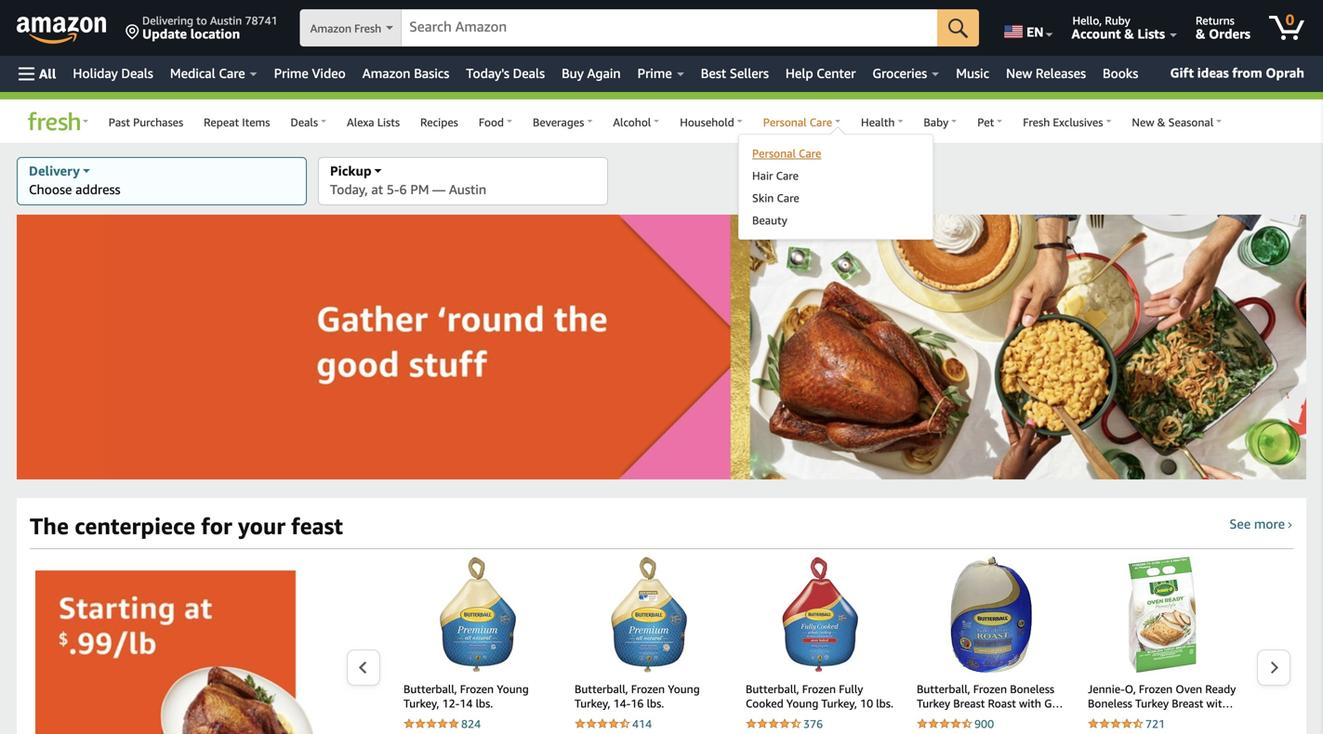 Task type: vqa. For each thing, say whether or not it's contained in the screenshot.


Task type: locate. For each thing, give the bounding box(es) containing it.
young for butterball, frozen young turkey, 14-16 lbs.
[[668, 683, 700, 696]]

0 vertical spatial new
[[1006, 66, 1033, 81]]

butterball,
[[404, 683, 457, 696], [575, 683, 628, 696], [746, 683, 800, 696], [917, 683, 971, 696]]

young inside butterball, frozen young turkey, 14-16 lbs.
[[668, 683, 700, 696]]

1 vertical spatial personal care link
[[752, 146, 920, 161]]

wit…
[[1207, 698, 1234, 711]]

personal for personal care hair care skin care beauty
[[752, 147, 796, 160]]

breast
[[954, 698, 985, 711], [1172, 698, 1204, 711]]

1 butterball, from the left
[[404, 683, 457, 696]]

frozen inside butterball, frozen young turkey, 12-14 lbs.
[[460, 683, 494, 696]]

personal up hair
[[752, 147, 796, 160]]

seasonal
[[1169, 116, 1214, 129]]

your
[[238, 513, 285, 540]]

new releases
[[1006, 66, 1086, 81]]

1 vertical spatial personal
[[752, 147, 796, 160]]

prime down amazon fresh search field
[[638, 66, 672, 81]]

butterball, inside butterball, frozen young turkey, 14-16 lbs.
[[575, 683, 628, 696]]

the
[[30, 513, 69, 540]]

young up 414 link
[[668, 683, 700, 696]]

austin
[[210, 14, 242, 27], [449, 182, 486, 197]]

lbs. right '10'
[[876, 698, 894, 711]]

today's deals
[[466, 66, 545, 81]]

deals right today's
[[513, 66, 545, 81]]

frozen up 14
[[460, 683, 494, 696]]

next image
[[1270, 661, 1280, 675]]

recipes
[[420, 116, 458, 129]]

1 turkey, from the left
[[404, 698, 439, 711]]

see more link
[[1230, 515, 1294, 534]]

repeat items
[[204, 116, 270, 129]]

butterball, frozen boneless turkey breast roast with g… link
[[917, 683, 1066, 714]]

personal care link down help
[[753, 107, 851, 136]]

personal care link up the hair care link
[[752, 146, 920, 161]]

young inside butterball, frozen young turkey, 12-14 lbs.
[[497, 683, 529, 696]]

0 vertical spatial personal
[[763, 116, 807, 129]]

900
[[975, 718, 994, 731]]

0 horizontal spatial &
[[1125, 26, 1134, 41]]

2 butterball, from the left
[[575, 683, 628, 696]]

butterball, up 900 link
[[917, 683, 971, 696]]

medical
[[170, 66, 215, 81]]

0 horizontal spatial austin
[[210, 14, 242, 27]]

78741
[[245, 14, 278, 27]]

5-
[[387, 182, 399, 197]]

address
[[75, 182, 121, 197]]

delivering to austin 78741 update location
[[142, 14, 278, 41]]

1 horizontal spatial deals
[[291, 116, 318, 129]]

gather 'round the good stuff image
[[17, 215, 1307, 480]]

2 frozen from the left
[[631, 683, 665, 696]]

1 horizontal spatial young
[[668, 683, 700, 696]]

video
[[312, 66, 346, 81]]

1 horizontal spatial austin
[[449, 182, 486, 197]]

2 horizontal spatial turkey,
[[822, 698, 857, 711]]

new
[[1006, 66, 1033, 81], [1132, 116, 1155, 129]]

breast inside butterball, frozen boneless turkey breast roast with g…
[[954, 698, 985, 711]]

deals for today's deals
[[513, 66, 545, 81]]

0 vertical spatial personal care link
[[753, 107, 851, 136]]

desktop image up the address
[[83, 169, 90, 176]]

amazon for amazon fresh
[[310, 22, 352, 35]]

3 butterball, from the left
[[746, 683, 800, 696]]

1 horizontal spatial boneless
[[1088, 698, 1133, 711]]

900 link
[[917, 716, 1066, 733]]

2 breast from the left
[[1172, 698, 1204, 711]]

music
[[956, 66, 990, 81]]

1 turkey from the left
[[917, 698, 951, 711]]

0 horizontal spatial boneless
[[1010, 683, 1055, 696]]

butterball, inside butterball, frozen boneless turkey breast roast with g…
[[917, 683, 971, 696]]

0 horizontal spatial lbs.
[[476, 698, 493, 711]]

butterball, frozen young turkey, 14-16 lbs.
[[575, 683, 700, 711]]

butterball, inside butterball, frozen fully cooked young turkey, 10 lbs.
[[746, 683, 800, 696]]

austin right —
[[449, 182, 486, 197]]

see
[[1230, 517, 1251, 532]]

frozen inside butterball, frozen young turkey, 14-16 lbs.
[[631, 683, 665, 696]]

2 lbs. from the left
[[647, 698, 664, 711]]

turkey, inside butterball, frozen young turkey, 14-16 lbs.
[[575, 698, 611, 711]]

1 horizontal spatial amazon
[[363, 66, 411, 81]]

0 horizontal spatial desktop image
[[83, 169, 90, 176]]

0 vertical spatial boneless
[[1010, 683, 1055, 696]]

376 link
[[746, 716, 895, 733]]

1 desktop image from the left
[[83, 169, 90, 176]]

3 turkey, from the left
[[822, 698, 857, 711]]

amazon up "video"
[[310, 22, 352, 35]]

& for new
[[1158, 116, 1166, 129]]

0 horizontal spatial breast
[[954, 698, 985, 711]]

personal inside personal care hair care skin care beauty
[[752, 147, 796, 160]]

1 horizontal spatial &
[[1158, 116, 1166, 129]]

&
[[1125, 26, 1134, 41], [1196, 26, 1206, 41], [1158, 116, 1166, 129]]

1 horizontal spatial turkey,
[[575, 698, 611, 711]]

None submit
[[938, 9, 979, 47]]

turkey up 900 link
[[917, 698, 951, 711]]

care down personal care in the top right of the page
[[799, 147, 822, 160]]

breast inside "jennie-o, frozen oven ready boneless turkey breast wit…"
[[1172, 698, 1204, 711]]

2 horizontal spatial &
[[1196, 26, 1206, 41]]

lists right ruby
[[1138, 26, 1165, 41]]

4 frozen from the left
[[974, 683, 1007, 696]]

2 horizontal spatial young
[[787, 698, 819, 711]]

deals right holiday
[[121, 66, 153, 81]]

1 vertical spatial amazon
[[363, 66, 411, 81]]

list
[[381, 557, 1323, 735]]

boneless down jennie-
[[1088, 698, 1133, 711]]

0 horizontal spatial fresh
[[354, 22, 382, 35]]

g…
[[1045, 698, 1063, 711]]

lbs. right 14
[[476, 698, 493, 711]]

none submit inside amazon fresh search field
[[938, 9, 979, 47]]

0 horizontal spatial turkey,
[[404, 698, 439, 711]]

& inside returns & orders
[[1196, 26, 1206, 41]]

pet link
[[967, 107, 1013, 136]]

0 horizontal spatial prime
[[274, 66, 309, 81]]

holiday
[[73, 66, 118, 81]]

frozen
[[460, 683, 494, 696], [631, 683, 665, 696], [802, 683, 836, 696], [974, 683, 1007, 696], [1139, 683, 1173, 696]]

1 frozen from the left
[[460, 683, 494, 696]]

1 breast from the left
[[954, 698, 985, 711]]

1 horizontal spatial fresh
[[1023, 116, 1050, 129]]

frozen left fully
[[802, 683, 836, 696]]

turkey, down fully
[[822, 698, 857, 711]]

butterball, up 'cooked'
[[746, 683, 800, 696]]

butterball, up 12-
[[404, 683, 457, 696]]

1 horizontal spatial lbs.
[[647, 698, 664, 711]]

returns & orders
[[1196, 14, 1251, 41]]

butterball, for 12-
[[404, 683, 457, 696]]

new left seasonal
[[1132, 116, 1155, 129]]

butterball, frozen boneless turkey breast roast with gravy packet, 3lbs. image
[[951, 557, 1032, 673]]

turkey, inside butterball, frozen young turkey, 12-14 lbs.
[[404, 698, 439, 711]]

o,
[[1125, 683, 1136, 696]]

help center
[[786, 66, 856, 81]]

2 horizontal spatial deals
[[513, 66, 545, 81]]

desktop image for delivery
[[83, 169, 90, 176]]

new left releases
[[1006, 66, 1033, 81]]

0 horizontal spatial new
[[1006, 66, 1033, 81]]

alexa
[[347, 116, 374, 129]]

lists right alexa on the left of page
[[377, 116, 400, 129]]

gift
[[1171, 65, 1194, 80]]

0 horizontal spatial deals
[[121, 66, 153, 81]]

oprah
[[1266, 65, 1305, 80]]

care right medical
[[219, 66, 245, 81]]

turkey up the 721
[[1136, 698, 1169, 711]]

butterball, inside butterball, frozen young turkey, 12-14 lbs.
[[404, 683, 457, 696]]

care
[[219, 66, 245, 81], [810, 116, 832, 129], [799, 147, 822, 160], [776, 169, 799, 182], [777, 192, 800, 205]]

1 vertical spatial boneless
[[1088, 698, 1133, 711]]

cooked
[[746, 698, 784, 711]]

lbs. inside butterball, frozen young turkey, 12-14 lbs.
[[476, 698, 493, 711]]

& left the orders
[[1196, 26, 1206, 41]]

0 vertical spatial austin
[[210, 14, 242, 27]]

4 butterball, from the left
[[917, 683, 971, 696]]

desktop image up "at"
[[374, 169, 382, 176]]

en link
[[993, 5, 1062, 51]]

deals
[[121, 66, 153, 81], [513, 66, 545, 81], [291, 116, 318, 129]]

1 vertical spatial fresh
[[1023, 116, 1050, 129]]

frozen up roast
[[974, 683, 1007, 696]]

2 turkey, from the left
[[575, 698, 611, 711]]

new for new releases
[[1006, 66, 1033, 81]]

3 lbs. from the left
[[876, 698, 894, 711]]

Amazon Fresh search field
[[300, 9, 979, 48]]

pet
[[978, 116, 994, 129]]

2 prime from the left
[[638, 66, 672, 81]]

baby link
[[914, 107, 967, 136]]

10
[[860, 698, 873, 711]]

1 horizontal spatial new
[[1132, 116, 1155, 129]]

0 vertical spatial fresh
[[354, 22, 382, 35]]

lbs.
[[476, 698, 493, 711], [647, 698, 664, 711], [876, 698, 894, 711]]

frozen for turkey,
[[802, 683, 836, 696]]

0 horizontal spatial turkey
[[917, 698, 951, 711]]

butterball, up 14-
[[575, 683, 628, 696]]

1 vertical spatial lists
[[377, 116, 400, 129]]

orders
[[1209, 26, 1251, 41]]

0 vertical spatial amazon
[[310, 22, 352, 35]]

2 horizontal spatial lbs.
[[876, 698, 894, 711]]

prime for prime video
[[274, 66, 309, 81]]

amazon inside search field
[[310, 22, 352, 35]]

0 horizontal spatial amazon
[[310, 22, 352, 35]]

alexa lists
[[347, 116, 400, 129]]

beverages link
[[523, 107, 603, 136]]

boneless inside "jennie-o, frozen oven ready boneless turkey breast wit…"
[[1088, 698, 1133, 711]]

1 horizontal spatial lists
[[1138, 26, 1165, 41]]

young up 376
[[787, 698, 819, 711]]

health
[[861, 116, 895, 129]]

fully
[[839, 683, 863, 696]]

0 vertical spatial lists
[[1138, 26, 1165, 41]]

frozen right o,
[[1139, 683, 1173, 696]]

jennie-o, frozen oven ready boneless turkey breast with gravy packet, 2.75 lb image
[[1128, 557, 1197, 673]]

best sellers link
[[693, 60, 777, 86]]

turkey, left 14-
[[575, 698, 611, 711]]

frozen inside butterball, frozen boneless turkey breast roast with g…
[[974, 683, 1007, 696]]

frozen for roast
[[974, 683, 1007, 696]]

0 horizontal spatial young
[[497, 683, 529, 696]]

12-
[[442, 698, 460, 711]]

2 desktop image from the left
[[374, 169, 382, 176]]

3 frozen from the left
[[802, 683, 836, 696]]

1 horizontal spatial desktop image
[[374, 169, 382, 176]]

0 horizontal spatial lists
[[377, 116, 400, 129]]

& right account in the right top of the page
[[1125, 26, 1134, 41]]

1 horizontal spatial turkey
[[1136, 698, 1169, 711]]

boneless up with
[[1010, 683, 1055, 696]]

frozen for 14
[[460, 683, 494, 696]]

prime left "video"
[[274, 66, 309, 81]]

food link
[[469, 107, 523, 136]]

breast down "oven"
[[1172, 698, 1204, 711]]

butterball, frozen boneless turkey breast roast with g…
[[917, 683, 1063, 711]]

en
[[1027, 24, 1044, 40]]

holiday deals
[[73, 66, 153, 81]]

prime for prime
[[638, 66, 672, 81]]

frozen for 16
[[631, 683, 665, 696]]

Search Amazon text field
[[402, 10, 938, 46]]

personal down help
[[763, 116, 807, 129]]

turkey, inside butterball, frozen fully cooked young turkey, 10 lbs.
[[822, 698, 857, 711]]

1 prime from the left
[[274, 66, 309, 81]]

2 turkey from the left
[[1136, 698, 1169, 711]]

releases
[[1036, 66, 1086, 81]]

lbs. inside butterball, frozen young turkey, 14-16 lbs.
[[647, 698, 664, 711]]

5 frozen from the left
[[1139, 683, 1173, 696]]

for
[[201, 513, 232, 540]]

centerpiece
[[75, 513, 195, 540]]

frozen up 16
[[631, 683, 665, 696]]

desktop image
[[83, 169, 90, 176], [374, 169, 382, 176]]

& left seasonal
[[1158, 116, 1166, 129]]

amazon left basics
[[363, 66, 411, 81]]

past
[[109, 116, 130, 129]]

1 vertical spatial austin
[[449, 182, 486, 197]]

young up 824 link
[[497, 683, 529, 696]]

choose
[[29, 182, 72, 197]]

1 horizontal spatial breast
[[1172, 698, 1204, 711]]

1 horizontal spatial prime
[[638, 66, 672, 81]]

help center link
[[777, 60, 864, 86]]

books
[[1103, 66, 1139, 81]]

turkey, for butterball, frozen young turkey, 12-14 lbs.
[[404, 698, 439, 711]]

care down help center link
[[810, 116, 832, 129]]

austin right to
[[210, 14, 242, 27]]

fresh left exclusives
[[1023, 116, 1050, 129]]

& for account
[[1125, 26, 1134, 41]]

deals right items
[[291, 116, 318, 129]]

lbs. right 16
[[647, 698, 664, 711]]

1 lbs. from the left
[[476, 698, 493, 711]]

1 vertical spatial new
[[1132, 116, 1155, 129]]

414 link
[[575, 716, 724, 733]]

fresh inside search field
[[354, 22, 382, 35]]

hello,
[[1073, 14, 1102, 27]]

fresh up amazon basics
[[354, 22, 382, 35]]

breast up 900
[[954, 698, 985, 711]]

frozen inside butterball, frozen fully cooked young turkey, 10 lbs.
[[802, 683, 836, 696]]

turkey, left 12-
[[404, 698, 439, 711]]

groceries
[[873, 66, 927, 81]]



Task type: describe. For each thing, give the bounding box(es) containing it.
butterball, frozen fully cooked young turkey, 10 lbs. link
[[746, 683, 895, 714]]

care for personal care hair care skin care beauty
[[799, 147, 822, 160]]

today, at 5-6 pm — austin
[[330, 182, 486, 197]]

alcohol
[[613, 116, 651, 129]]

amazon fresh logo image
[[24, 112, 80, 135]]

new for new & seasonal
[[1132, 116, 1155, 129]]

new & seasonal link
[[1122, 107, 1232, 136]]

butterball, for 14-
[[575, 683, 628, 696]]

414
[[632, 718, 652, 731]]

new & seasonal
[[1132, 116, 1214, 129]]

care for personal care
[[810, 116, 832, 129]]

lbs. for 16
[[647, 698, 664, 711]]

household
[[680, 116, 735, 129]]

butterball, frozen young turkey, 14-16 lbs. image
[[611, 557, 687, 673]]

to
[[196, 14, 207, 27]]

new releases link
[[998, 60, 1095, 86]]

center
[[817, 66, 856, 81]]

returns
[[1196, 14, 1235, 27]]

feast
[[291, 513, 343, 540]]

turkey inside butterball, frozen boneless turkey breast roast with g…
[[917, 698, 951, 711]]

care for medical care
[[219, 66, 245, 81]]

the centerpiece for your feast
[[30, 513, 343, 540]]

lbs. for 14
[[476, 698, 493, 711]]

oven
[[1176, 683, 1203, 696]]

from
[[1233, 65, 1263, 80]]

turkey inside "jennie-o, frozen oven ready boneless turkey breast wit…"
[[1136, 698, 1169, 711]]

gift ideas from oprah
[[1171, 65, 1305, 80]]

recipes link
[[410, 107, 469, 136]]

account & lists
[[1072, 26, 1165, 41]]

butterball, frozen young turkey, 12-14 lbs.
[[404, 683, 529, 711]]

—
[[433, 182, 446, 197]]

boneless inside butterball, frozen boneless turkey breast roast with g…
[[1010, 683, 1055, 696]]

butterball, frozen fully cooked young turkey, 10 lbs. image
[[782, 557, 859, 673]]

jennie-o, frozen oven ready boneless turkey breast wit…
[[1088, 683, 1236, 711]]

721
[[1146, 718, 1165, 731]]

today's
[[466, 66, 510, 81]]

beauty link
[[752, 213, 920, 228]]

groceries link
[[864, 60, 948, 86]]

household link
[[670, 107, 753, 136]]

books link
[[1095, 60, 1147, 86]]

prime link
[[629, 60, 693, 86]]

amazon fresh
[[310, 22, 382, 35]]

amazon image
[[17, 17, 107, 45]]

see more
[[1230, 517, 1285, 532]]

previous image
[[358, 661, 368, 675]]

personal for personal care
[[763, 116, 807, 129]]

sellers
[[730, 66, 769, 81]]

turkey, for butterball, frozen young turkey, 14-16 lbs.
[[575, 698, 611, 711]]

roast
[[988, 698, 1016, 711]]

14-
[[613, 698, 631, 711]]

best
[[701, 66, 727, 81]]

frozen inside "jennie-o, frozen oven ready boneless turkey breast wit…"
[[1139, 683, 1173, 696]]

pm
[[410, 182, 429, 197]]

food
[[479, 116, 504, 129]]

14
[[460, 698, 473, 711]]

baby
[[924, 116, 949, 129]]

ideas
[[1198, 65, 1229, 80]]

austin inside delivering to austin 78741 update location
[[210, 14, 242, 27]]

account
[[1072, 26, 1121, 41]]

1 personal care link from the top
[[753, 107, 851, 136]]

deals for holiday deals
[[121, 66, 153, 81]]

medical care link
[[162, 60, 266, 86]]

amazon basics
[[363, 66, 449, 81]]

navigation navigation
[[0, 0, 1323, 248]]

deals link
[[280, 107, 337, 136]]

butterball, frozen young turkey, 12-14 lbs. image
[[440, 557, 517, 673]]

exclusives
[[1053, 116, 1103, 129]]

items
[[242, 116, 270, 129]]

hair
[[752, 169, 773, 182]]

care right skin
[[777, 192, 800, 205]]

update
[[142, 26, 187, 41]]

desktop image for pickup
[[374, 169, 382, 176]]

beauty
[[752, 214, 788, 227]]

purchases
[[133, 116, 183, 129]]

young inside butterball, frozen fully cooked young turkey, 10 lbs.
[[787, 698, 819, 711]]

buy again
[[562, 66, 621, 81]]

& for returns
[[1196, 26, 1206, 41]]

fresh inside "link"
[[1023, 116, 1050, 129]]

jennie-o, frozen oven ready boneless turkey breast wit… link
[[1088, 683, 1237, 714]]

basics
[[414, 66, 449, 81]]

all button
[[10, 56, 65, 92]]

more
[[1255, 517, 1285, 532]]

0
[[1286, 11, 1295, 28]]

repeat items link
[[194, 107, 280, 136]]

721 link
[[1088, 716, 1237, 733]]

fresh exclusives link
[[1013, 107, 1122, 136]]

butterball, for breast
[[917, 683, 971, 696]]

music link
[[948, 60, 998, 86]]

delivering
[[142, 14, 193, 27]]

past purchases link
[[98, 107, 194, 136]]

help
[[786, 66, 813, 81]]

health link
[[851, 107, 914, 136]]

fresh exclusives
[[1023, 116, 1103, 129]]

gift ideas from oprah link
[[1163, 61, 1312, 86]]

young for butterball, frozen young turkey, 12-14 lbs.
[[497, 683, 529, 696]]

personal care hair care skin care beauty
[[752, 147, 822, 227]]

skin
[[752, 192, 774, 205]]

butterball, frozen young turkey, 14-16 lbs. link
[[575, 683, 724, 714]]

376
[[804, 718, 823, 731]]

butterball, frozen young turkey, 12-14 lbs. link
[[404, 683, 552, 714]]

personal care
[[763, 116, 832, 129]]

medical care
[[170, 66, 245, 81]]

amazon for amazon basics
[[363, 66, 411, 81]]

lbs. inside butterball, frozen fully cooked young turkey, 10 lbs.
[[876, 698, 894, 711]]

again
[[587, 66, 621, 81]]

location
[[190, 26, 240, 41]]

list containing butterball, frozen young turkey, 12-14 lbs.
[[381, 557, 1323, 735]]

824
[[461, 718, 481, 731]]

2 personal care link from the top
[[752, 146, 920, 161]]

care right hair
[[776, 169, 799, 182]]

amazon basics link
[[354, 60, 458, 86]]

today's deals link
[[458, 60, 553, 86]]

buy
[[562, 66, 584, 81]]

butterball, for young
[[746, 683, 800, 696]]



